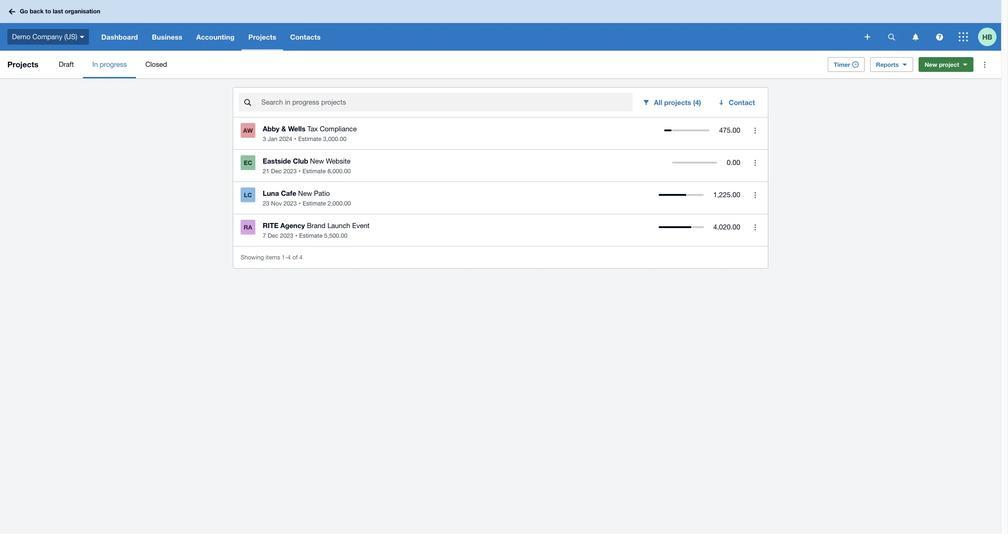 Task type: describe. For each thing, give the bounding box(es) containing it.
estimate inside luna cafe new patio 23 nov 2023 • estimate 2,000.00
[[303, 200, 326, 207]]

• inside luna cafe new patio 23 nov 2023 • estimate 2,000.00
[[299, 200, 301, 207]]

showing
[[241, 254, 264, 261]]

contacts
[[290, 33, 321, 41]]

hb
[[983, 33, 993, 41]]

2,000.00
[[328, 200, 351, 207]]

timer button
[[828, 57, 865, 72]]

• inside the rite agency brand launch event 7 dec 2023 • estimate 5,500.00
[[295, 232, 297, 239]]

8,000.00
[[328, 168, 351, 175]]

to
[[45, 7, 51, 15]]

estimate inside eastside club new website 21 dec 2023 • estimate 8,000.00
[[303, 168, 326, 175]]

new project button
[[919, 57, 974, 72]]

go back to last organisation
[[20, 7, 100, 15]]

website
[[326, 157, 351, 165]]

eastside club new website 21 dec 2023 • estimate 8,000.00
[[263, 157, 351, 175]]

(4)
[[693, 98, 701, 106]]

more options image for brand
[[746, 218, 764, 237]]

7
[[263, 232, 266, 239]]

dec inside eastside club new website 21 dec 2023 • estimate 8,000.00
[[271, 168, 282, 175]]

nov
[[271, 200, 282, 207]]

svg image inside "demo company (us)" popup button
[[80, 36, 84, 38]]

3
[[263, 136, 266, 142]]

svg image inside go back to last organisation link
[[9, 9, 15, 15]]

contact button
[[712, 93, 763, 112]]

abby & wells tax compliance 3 jan 2024 • estimate 3,000.00
[[263, 124, 357, 142]]

2023 for cafe
[[284, 200, 297, 207]]

luna
[[263, 189, 279, 197]]

business button
[[145, 23, 189, 51]]

dec inside the rite agency brand launch event 7 dec 2023 • estimate 5,500.00
[[268, 232, 278, 239]]

demo company (us)
[[12, 33, 77, 40]]

jan
[[268, 136, 277, 142]]

go back to last organisation link
[[6, 3, 106, 20]]

abby
[[263, 124, 280, 133]]

accounting
[[196, 33, 235, 41]]

navigation containing dashboard
[[94, 23, 858, 51]]

&
[[281, 124, 286, 133]]

club
[[293, 157, 308, 165]]

2023 inside the rite agency brand launch event 7 dec 2023 • estimate 5,500.00
[[280, 232, 293, 239]]

closed link
[[136, 51, 176, 78]]

brand
[[307, 222, 326, 230]]

• inside the abby & wells tax compliance 3 jan 2024 • estimate 3,000.00
[[294, 136, 296, 142]]

(us)
[[64, 33, 77, 40]]

accounting button
[[189, 23, 241, 51]]

reports button
[[870, 57, 913, 72]]

Search in progress projects search field
[[260, 94, 633, 111]]

items
[[266, 254, 280, 261]]

rite agency brand launch event 7 dec 2023 • estimate 5,500.00
[[263, 221, 370, 239]]

23
[[263, 200, 269, 207]]

eastside
[[263, 157, 291, 165]]

contacts button
[[283, 23, 328, 51]]

• inside eastside club new website 21 dec 2023 • estimate 8,000.00
[[299, 168, 301, 175]]

svg image left svg image
[[865, 34, 870, 40]]

rite
[[263, 221, 279, 230]]

new inside popup button
[[925, 61, 938, 68]]

showing items 1-4 of 4
[[241, 254, 303, 261]]

new for luna cafe
[[298, 189, 312, 197]]



Task type: vqa. For each thing, say whether or not it's contained in the screenshot.
1,225.00 in the right of the page
yes



Task type: locate. For each thing, give the bounding box(es) containing it.
reports
[[876, 61, 899, 68]]

1 vertical spatial more options image
[[746, 154, 764, 172]]

svg image left hb
[[959, 32, 968, 41]]

more options image for wells
[[746, 121, 764, 140]]

475.00
[[719, 126, 740, 134]]

projects inside popup button
[[248, 33, 276, 41]]

more options image
[[746, 121, 764, 140], [746, 218, 764, 237]]

timer
[[834, 61, 850, 68]]

all projects (4) button
[[637, 93, 709, 112]]

2023 for club
[[283, 168, 297, 175]]

1,225.00
[[714, 191, 740, 199]]

projects
[[664, 98, 691, 106]]

projects left contacts dropdown button
[[248, 33, 276, 41]]

estimate inside the abby & wells tax compliance 3 jan 2024 • estimate 3,000.00
[[298, 136, 322, 142]]

projects
[[248, 33, 276, 41], [7, 59, 38, 69]]

1 more options image from the top
[[746, 121, 764, 140]]

1 4 from the left
[[287, 254, 291, 261]]

new
[[925, 61, 938, 68], [310, 157, 324, 165], [298, 189, 312, 197]]

tax
[[307, 125, 318, 133]]

• down agency
[[295, 232, 297, 239]]

estimate down tax at the left top of the page
[[298, 136, 322, 142]]

0 vertical spatial more options image
[[746, 121, 764, 140]]

all
[[654, 98, 662, 106]]

company
[[32, 33, 62, 40]]

estimate down patio
[[303, 200, 326, 207]]

business
[[152, 33, 182, 41]]

2024
[[279, 136, 292, 142]]

cafe
[[281, 189, 296, 197]]

1 vertical spatial 2023
[[284, 200, 297, 207]]

dashboard link
[[94, 23, 145, 51]]

in progress link
[[83, 51, 136, 78]]

2023 down "cafe"
[[284, 200, 297, 207]]

estimate down brand
[[299, 232, 323, 239]]

patio
[[314, 189, 330, 197]]

more options image right 4,020.00
[[746, 218, 764, 237]]

event
[[352, 222, 370, 230]]

2023 inside eastside club new website 21 dec 2023 • estimate 8,000.00
[[283, 168, 297, 175]]

• down club
[[299, 168, 301, 175]]

1 vertical spatial projects
[[7, 59, 38, 69]]

hb button
[[978, 23, 1001, 51]]

new right club
[[310, 157, 324, 165]]

•
[[294, 136, 296, 142], [299, 168, 301, 175], [299, 200, 301, 207], [295, 232, 297, 239]]

more options image down hb
[[976, 55, 994, 74]]

4 left of at left top
[[287, 254, 291, 261]]

2 vertical spatial new
[[298, 189, 312, 197]]

2023
[[283, 168, 297, 175], [284, 200, 297, 207], [280, 232, 293, 239]]

4,020.00
[[714, 223, 740, 231]]

luna cafe new patio 23 nov 2023 • estimate 2,000.00
[[263, 189, 351, 207]]

2023 down agency
[[280, 232, 293, 239]]

draft link
[[50, 51, 83, 78]]

all projects (4)
[[654, 98, 701, 106]]

1 vertical spatial more options image
[[746, 218, 764, 237]]

dec right 21
[[271, 168, 282, 175]]

2023 down club
[[283, 168, 297, 175]]

1-
[[282, 254, 288, 261]]

projects down demo
[[7, 59, 38, 69]]

0 vertical spatial 2023
[[283, 168, 297, 175]]

closed
[[145, 60, 167, 68]]

more options image
[[976, 55, 994, 74], [746, 154, 764, 172], [746, 186, 764, 204]]

1 vertical spatial dec
[[268, 232, 278, 239]]

more options image for club
[[746, 154, 764, 172]]

more options image right 0.00
[[746, 154, 764, 172]]

2 vertical spatial 2023
[[280, 232, 293, 239]]

3,000.00
[[323, 136, 347, 142]]

new inside eastside club new website 21 dec 2023 • estimate 8,000.00
[[310, 157, 324, 165]]

2 vertical spatial more options image
[[746, 186, 764, 204]]

wells
[[288, 124, 306, 133]]

21
[[263, 168, 269, 175]]

4 right of at left top
[[299, 254, 303, 261]]

aw
[[243, 127, 253, 134]]

0.00
[[727, 159, 740, 166]]

5,500.00
[[324, 232, 348, 239]]

last
[[53, 7, 63, 15]]

banner containing hb
[[0, 0, 1001, 51]]

estimate
[[298, 136, 322, 142], [303, 168, 326, 175], [303, 200, 326, 207], [299, 232, 323, 239]]

0 horizontal spatial 4
[[287, 254, 291, 261]]

1 horizontal spatial projects
[[248, 33, 276, 41]]

2023 inside luna cafe new patio 23 nov 2023 • estimate 2,000.00
[[284, 200, 297, 207]]

project
[[939, 61, 959, 68]]

more options image right 475.00
[[746, 121, 764, 140]]

new right "cafe"
[[298, 189, 312, 197]]

svg image right (us)
[[80, 36, 84, 38]]

dashboard
[[101, 33, 138, 41]]

svg image
[[9, 9, 15, 15], [959, 32, 968, 41], [913, 33, 919, 40], [936, 33, 943, 40], [865, 34, 870, 40], [80, 36, 84, 38]]

svg image up new project
[[936, 33, 943, 40]]

demo company (us) button
[[0, 23, 94, 51]]

in
[[92, 60, 98, 68]]

more options image for cafe
[[746, 186, 764, 204]]

go
[[20, 7, 28, 15]]

progress
[[100, 60, 127, 68]]

0 vertical spatial new
[[925, 61, 938, 68]]

projects button
[[241, 23, 283, 51]]

2 4 from the left
[[299, 254, 303, 261]]

• up agency
[[299, 200, 301, 207]]

1 horizontal spatial 4
[[299, 254, 303, 261]]

in progress
[[92, 60, 127, 68]]

new inside luna cafe new patio 23 nov 2023 • estimate 2,000.00
[[298, 189, 312, 197]]

0 vertical spatial more options image
[[976, 55, 994, 74]]

ra
[[244, 224, 252, 231]]

1 vertical spatial new
[[310, 157, 324, 165]]

draft
[[59, 60, 74, 68]]

demo
[[12, 33, 30, 40]]

launch
[[328, 222, 350, 230]]

estimate inside the rite agency brand launch event 7 dec 2023 • estimate 5,500.00
[[299, 232, 323, 239]]

dec
[[271, 168, 282, 175], [268, 232, 278, 239]]

0 vertical spatial projects
[[248, 33, 276, 41]]

new for eastside club
[[310, 157, 324, 165]]

svg image right svg image
[[913, 33, 919, 40]]

lc
[[244, 191, 252, 199]]

0 horizontal spatial projects
[[7, 59, 38, 69]]

compliance
[[320, 125, 357, 133]]

dec right 7
[[268, 232, 278, 239]]

new project
[[925, 61, 959, 68]]

ec
[[244, 159, 252, 166]]

new left the project
[[925, 61, 938, 68]]

more options image right 1,225.00
[[746, 186, 764, 204]]

• right 2024
[[294, 136, 296, 142]]

4
[[287, 254, 291, 261], [299, 254, 303, 261]]

agency
[[280, 221, 305, 230]]

estimate down club
[[303, 168, 326, 175]]

contact
[[729, 98, 755, 106]]

banner
[[0, 0, 1001, 51]]

svg image left go
[[9, 9, 15, 15]]

of
[[292, 254, 298, 261]]

2 more options image from the top
[[746, 218, 764, 237]]

organisation
[[65, 7, 100, 15]]

back
[[30, 7, 44, 15]]

navigation
[[94, 23, 858, 51]]

0 vertical spatial dec
[[271, 168, 282, 175]]

svg image
[[888, 33, 895, 40]]



